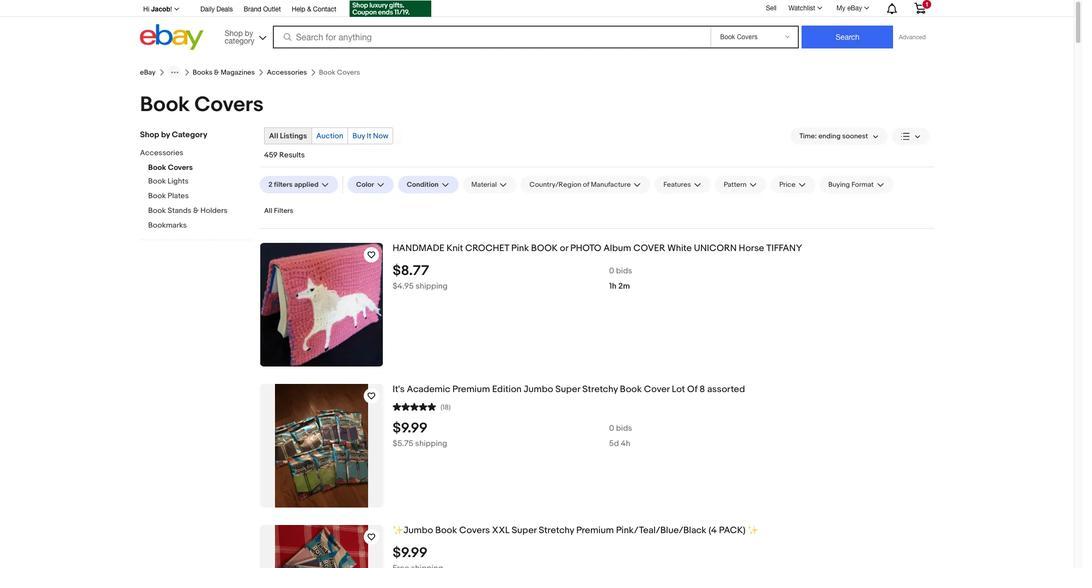 Task type: vqa. For each thing, say whether or not it's contained in the screenshot.
eBay within the Account Navigation
yes



Task type: locate. For each thing, give the bounding box(es) containing it.
✨jumbo
[[393, 525, 433, 536]]

covers left xxl
[[459, 525, 490, 536]]

0 horizontal spatial by
[[161, 130, 170, 140]]

0 for $8.77
[[609, 266, 614, 276]]

covers for ✨jumbo book covers xxl super stretchy premium pink/teal/blue/black (4 pack) ✨
[[459, 525, 490, 536]]

0 vertical spatial shop
[[225, 29, 243, 37]]

buying format
[[829, 180, 874, 189]]

None submit
[[802, 26, 894, 48]]

✨
[[748, 525, 759, 536]]

by down brand
[[245, 29, 253, 37]]

filters
[[274, 206, 293, 215]]

shop down deals
[[225, 29, 243, 37]]

covers up lights at the left of page
[[168, 163, 193, 172]]

covers
[[194, 92, 264, 118], [168, 163, 193, 172], [459, 525, 490, 536]]

buy it now link
[[348, 128, 393, 144]]

condition button
[[398, 176, 458, 193]]

get the coupon image
[[349, 1, 431, 17]]

459 results
[[264, 150, 305, 160]]

lights
[[168, 176, 189, 186]]

all filters button
[[260, 202, 298, 220]]

0 vertical spatial $9.99
[[393, 420, 428, 437]]

books & magazines link
[[193, 68, 255, 77]]

0 horizontal spatial &
[[193, 206, 199, 215]]

1 horizontal spatial accessories link
[[267, 68, 307, 77]]

1 horizontal spatial shop
[[225, 29, 243, 37]]

1 vertical spatial premium
[[576, 525, 614, 536]]

0 vertical spatial stretchy
[[582, 384, 618, 395]]

!
[[170, 5, 172, 13]]

2m
[[619, 281, 630, 291]]

0 horizontal spatial stretchy
[[539, 525, 574, 536]]

2 0 from the top
[[609, 423, 614, 433]]

0 vertical spatial shipping
[[416, 281, 448, 291]]

all up 459
[[269, 131, 278, 141]]

shop for shop by category
[[140, 130, 159, 140]]

(18)
[[441, 403, 451, 412]]

covers for accessories book covers book lights book plates book stands & holders bookmarks
[[168, 163, 193, 172]]

shop by category
[[140, 130, 207, 140]]

shipping inside '0 bids $5.75 shipping'
[[415, 438, 447, 449]]

1 horizontal spatial ebay
[[848, 4, 862, 12]]

1 horizontal spatial &
[[214, 68, 219, 77]]

1 vertical spatial &
[[214, 68, 219, 77]]

covers down books & magazines
[[194, 92, 264, 118]]

bids up 4h
[[616, 423, 632, 433]]

book
[[531, 243, 558, 254]]

features
[[664, 180, 691, 189]]

0 vertical spatial accessories link
[[267, 68, 307, 77]]

academic
[[407, 384, 450, 395]]

handmade knit crochet pink book or photo album cover white unicorn horse tiffany
[[393, 243, 803, 254]]

accessories right the magazines
[[267, 68, 307, 77]]

1 vertical spatial ebay
[[140, 68, 156, 77]]

all left filters at top left
[[264, 206, 272, 215]]

book lights link
[[148, 176, 252, 187]]

all for all listings
[[269, 131, 278, 141]]

category
[[225, 36, 254, 45]]

1 0 from the top
[[609, 266, 614, 276]]

& for magazines
[[214, 68, 219, 77]]

hi jacob !
[[143, 5, 172, 13]]

bids inside 0 bids $4.95 shipping
[[616, 266, 632, 276]]

shop by category banner
[[137, 0, 934, 53]]

2 vertical spatial covers
[[459, 525, 490, 536]]

1 vertical spatial shipping
[[415, 438, 447, 449]]

1 vertical spatial 0
[[609, 423, 614, 433]]

shop left category
[[140, 130, 159, 140]]

by inside shop by category
[[245, 29, 253, 37]]

brand outlet link
[[244, 4, 281, 16]]

bids inside '0 bids $5.75 shipping'
[[616, 423, 632, 433]]

shipping right '$5.75'
[[415, 438, 447, 449]]

& right books
[[214, 68, 219, 77]]

results
[[279, 150, 305, 160]]

1 horizontal spatial covers
[[194, 92, 264, 118]]

0 for $9.99
[[609, 423, 614, 433]]

none submit inside shop by category banner
[[802, 26, 894, 48]]

1 bids from the top
[[616, 266, 632, 276]]

super right jumbo
[[555, 384, 580, 395]]

0 vertical spatial covers
[[194, 92, 264, 118]]

1 vertical spatial all
[[264, 206, 272, 215]]

shipping
[[416, 281, 448, 291], [415, 438, 447, 449]]

lot
[[672, 384, 685, 395]]

0 vertical spatial 0
[[609, 266, 614, 276]]

handmade knit crochet pink book or photo album cover white unicorn horse tiffany image
[[261, 243, 383, 367]]

condition
[[407, 180, 439, 189]]

(18) link
[[393, 401, 451, 412]]

1 horizontal spatial stretchy
[[582, 384, 618, 395]]

bids up 2m at the right of page
[[616, 266, 632, 276]]

0 horizontal spatial covers
[[168, 163, 193, 172]]

0 vertical spatial by
[[245, 29, 253, 37]]

1 horizontal spatial accessories
[[267, 68, 307, 77]]

0 vertical spatial all
[[269, 131, 278, 141]]

1 vertical spatial shop
[[140, 130, 159, 140]]

0 horizontal spatial super
[[512, 525, 537, 536]]

0 up 1h
[[609, 266, 614, 276]]

country/region
[[530, 180, 582, 189]]

all filters
[[264, 206, 293, 215]]

ebay inside account 'navigation'
[[848, 4, 862, 12]]

horse
[[739, 243, 765, 254]]

shop
[[225, 29, 243, 37], [140, 130, 159, 140]]

of
[[583, 180, 589, 189]]

watchlist
[[789, 4, 815, 12]]

2 horizontal spatial &
[[307, 5, 311, 13]]

1 vertical spatial accessories
[[140, 148, 183, 157]]

0 inside 0 bids $4.95 shipping
[[609, 266, 614, 276]]

covers inside accessories book covers book lights book plates book stands & holders bookmarks
[[168, 163, 193, 172]]

0 horizontal spatial accessories link
[[140, 148, 243, 159]]

0 vertical spatial accessories
[[267, 68, 307, 77]]

book
[[140, 92, 190, 118], [148, 163, 166, 172], [148, 176, 166, 186], [148, 191, 166, 200], [148, 206, 166, 215], [620, 384, 642, 395], [435, 525, 457, 536]]

format
[[852, 180, 874, 189]]

white
[[668, 243, 692, 254]]

& down book plates link
[[193, 206, 199, 215]]

shipping down $8.77
[[416, 281, 448, 291]]

1 vertical spatial by
[[161, 130, 170, 140]]

0 vertical spatial super
[[555, 384, 580, 395]]

accessories link down category
[[140, 148, 243, 159]]

459
[[264, 150, 278, 160]]

0 up the 5d
[[609, 423, 614, 433]]

(4
[[709, 525, 717, 536]]

color
[[356, 180, 374, 189]]

my ebay link
[[831, 2, 874, 15]]

accessories book covers book lights book plates book stands & holders bookmarks
[[140, 148, 228, 230]]

country/region of manufacture button
[[521, 176, 651, 193]]

handmade knit crochet pink book or photo album cover white unicorn horse tiffany link
[[393, 243, 934, 254]]

books
[[193, 68, 213, 77]]

1h 2m
[[609, 281, 630, 291]]

tiffany
[[767, 243, 803, 254]]

1 horizontal spatial by
[[245, 29, 253, 37]]

0 horizontal spatial premium
[[453, 384, 490, 395]]

by for category
[[245, 29, 253, 37]]

all inside button
[[264, 206, 272, 215]]

2 vertical spatial &
[[193, 206, 199, 215]]

assorted
[[707, 384, 745, 395]]

0 vertical spatial bids
[[616, 266, 632, 276]]

deals
[[216, 5, 233, 13]]

accessories link right the magazines
[[267, 68, 307, 77]]

buy
[[353, 131, 365, 141]]

$9.99 down ✨jumbo
[[393, 545, 428, 561]]

book stands & holders link
[[148, 206, 252, 216]]

soonest
[[842, 132, 868, 141]]

premium
[[453, 384, 490, 395], [576, 525, 614, 536]]

0 inside '0 bids $5.75 shipping'
[[609, 423, 614, 433]]

1 vertical spatial bids
[[616, 423, 632, 433]]

0 horizontal spatial shop
[[140, 130, 159, 140]]

bids
[[616, 266, 632, 276], [616, 423, 632, 433]]

jacob
[[151, 5, 170, 13]]

✨jumbo book covers xxl super stretchy premium pink/teal/blue/black (4 pack) ✨ link
[[393, 525, 934, 536]]

account navigation
[[137, 0, 934, 19]]

1 vertical spatial $9.99
[[393, 545, 428, 561]]

book right ✨jumbo
[[435, 525, 457, 536]]

cover
[[634, 243, 665, 254]]

0 vertical spatial &
[[307, 5, 311, 13]]

buying
[[829, 180, 850, 189]]

by left category
[[161, 130, 170, 140]]

price button
[[771, 176, 815, 193]]

accessories inside accessories book covers book lights book plates book stands & holders bookmarks
[[140, 148, 183, 157]]

& inside help & contact link
[[307, 5, 311, 13]]

0 vertical spatial ebay
[[848, 4, 862, 12]]

1 vertical spatial super
[[512, 525, 537, 536]]

0 bids $4.95 shipping
[[393, 266, 632, 291]]

it
[[367, 131, 371, 141]]

shop inside shop by category
[[225, 29, 243, 37]]

book up shop by category
[[140, 92, 190, 118]]

super right xxl
[[512, 525, 537, 536]]

magazines
[[221, 68, 255, 77]]

✨jumbo book covers xxl super stretchy premium pink/teal/blue/black (4 pack) ✨
[[393, 525, 759, 536]]

2 bids from the top
[[616, 423, 632, 433]]

0 horizontal spatial accessories
[[140, 148, 183, 157]]

it's academic premium edition jumbo super stretchy book cover lot of 8 assorted
[[393, 384, 745, 395]]

daily
[[200, 5, 215, 13]]

0 vertical spatial premium
[[453, 384, 490, 395]]

pink
[[511, 243, 529, 254]]

shipping inside 0 bids $4.95 shipping
[[416, 281, 448, 291]]

$9.99 up '$5.75'
[[393, 420, 428, 437]]

2 horizontal spatial covers
[[459, 525, 490, 536]]

book left lights at the left of page
[[148, 176, 166, 186]]

& right help
[[307, 5, 311, 13]]

1 vertical spatial covers
[[168, 163, 193, 172]]

accessories down shop by category
[[140, 148, 183, 157]]



Task type: describe. For each thing, give the bounding box(es) containing it.
all listings
[[269, 131, 307, 141]]

holders
[[200, 206, 228, 215]]

1 vertical spatial accessories link
[[140, 148, 243, 159]]

4h
[[621, 438, 630, 449]]

crochet
[[465, 243, 509, 254]]

it's academic premium edition jumbo super stretchy book cover lot of 8 assorted link
[[393, 384, 934, 395]]

cover
[[644, 384, 670, 395]]

sell
[[766, 4, 777, 12]]

shop by category
[[225, 29, 254, 45]]

time: ending soonest
[[800, 132, 868, 141]]

Search for anything text field
[[274, 27, 709, 47]]

plates
[[168, 191, 189, 200]]

by for category
[[161, 130, 170, 140]]

category
[[172, 130, 207, 140]]

handmade
[[393, 243, 445, 254]]

0 bids $5.75 shipping
[[393, 423, 632, 449]]

5 out of 5 stars image
[[393, 401, 436, 412]]

2 filters applied
[[269, 180, 319, 189]]

manufacture
[[591, 180, 631, 189]]

pattern
[[724, 180, 747, 189]]

advanced
[[899, 34, 926, 40]]

2 filters applied button
[[260, 176, 338, 193]]

1h
[[609, 281, 617, 291]]

unicorn
[[694, 243, 737, 254]]

knit
[[447, 243, 463, 254]]

& for contact
[[307, 5, 311, 13]]

bids for $8.77
[[616, 266, 632, 276]]

my ebay
[[837, 4, 862, 12]]

all for all filters
[[264, 206, 272, 215]]

watchlist link
[[783, 2, 827, 15]]

sell link
[[761, 4, 782, 12]]

view: list view image
[[901, 130, 921, 142]]

shop for shop by category
[[225, 29, 243, 37]]

applied
[[294, 180, 319, 189]]

shipping for $9.99
[[415, 438, 447, 449]]

bookmarks link
[[148, 221, 252, 231]]

daily deals link
[[200, 4, 233, 16]]

bookmarks
[[148, 221, 187, 230]]

pattern button
[[715, 176, 766, 193]]

✨jumbo book covers xxl super stretchy premium pink/teal/blue/black (4 pack) ✨ image
[[275, 525, 368, 568]]

book covers
[[140, 92, 264, 118]]

edition
[[492, 384, 522, 395]]

jumbo
[[524, 384, 553, 395]]

auction link
[[312, 128, 348, 144]]

bids for $9.99
[[616, 423, 632, 433]]

of
[[687, 384, 698, 395]]

contact
[[313, 5, 336, 13]]

material button
[[463, 176, 517, 193]]

daily deals
[[200, 5, 233, 13]]

$5.75
[[393, 438, 413, 449]]

2
[[269, 180, 272, 189]]

brand
[[244, 5, 261, 13]]

pack)
[[719, 525, 746, 536]]

listings
[[280, 131, 307, 141]]

1
[[925, 1, 929, 8]]

advanced link
[[894, 26, 931, 48]]

2 $9.99 from the top
[[393, 545, 428, 561]]

time:
[[800, 132, 817, 141]]

8
[[700, 384, 705, 395]]

accessories for accessories
[[267, 68, 307, 77]]

country/region of manufacture
[[530, 180, 631, 189]]

book down shop by category
[[148, 163, 166, 172]]

book left plates
[[148, 191, 166, 200]]

help
[[292, 5, 305, 13]]

xxl
[[492, 525, 510, 536]]

1 horizontal spatial super
[[555, 384, 580, 395]]

it's
[[393, 384, 405, 395]]

hi
[[143, 5, 149, 13]]

0 horizontal spatial ebay
[[140, 68, 156, 77]]

stands
[[168, 206, 192, 215]]

books & magazines
[[193, 68, 255, 77]]

shipping for $8.77
[[416, 281, 448, 291]]

photo
[[571, 243, 602, 254]]

time: ending soonest button
[[791, 127, 888, 145]]

pink/teal/blue/black
[[616, 525, 707, 536]]

1 horizontal spatial premium
[[576, 525, 614, 536]]

book left cover
[[620, 384, 642, 395]]

material
[[471, 180, 497, 189]]

buy it now
[[353, 131, 389, 141]]

book plates link
[[148, 191, 252, 202]]

price
[[779, 180, 796, 189]]

accessories for accessories book covers book lights book plates book stands & holders bookmarks
[[140, 148, 183, 157]]

ebay link
[[140, 68, 156, 77]]

album
[[604, 243, 631, 254]]

help & contact link
[[292, 4, 336, 16]]

buying format button
[[820, 176, 894, 193]]

1 $9.99 from the top
[[393, 420, 428, 437]]

outlet
[[263, 5, 281, 13]]

$8.77
[[393, 262, 429, 279]]

ending
[[819, 132, 841, 141]]

it's academic premium edition jumbo super stretchy book cover lot of 8 assorted image
[[275, 384, 368, 508]]

book up bookmarks
[[148, 206, 166, 215]]

1 vertical spatial stretchy
[[539, 525, 574, 536]]

5d 4h
[[609, 438, 630, 449]]

auction
[[316, 131, 343, 141]]

& inside accessories book covers book lights book plates book stands & holders bookmarks
[[193, 206, 199, 215]]

filters
[[274, 180, 293, 189]]

help & contact
[[292, 5, 336, 13]]

shop by category button
[[220, 24, 269, 48]]



